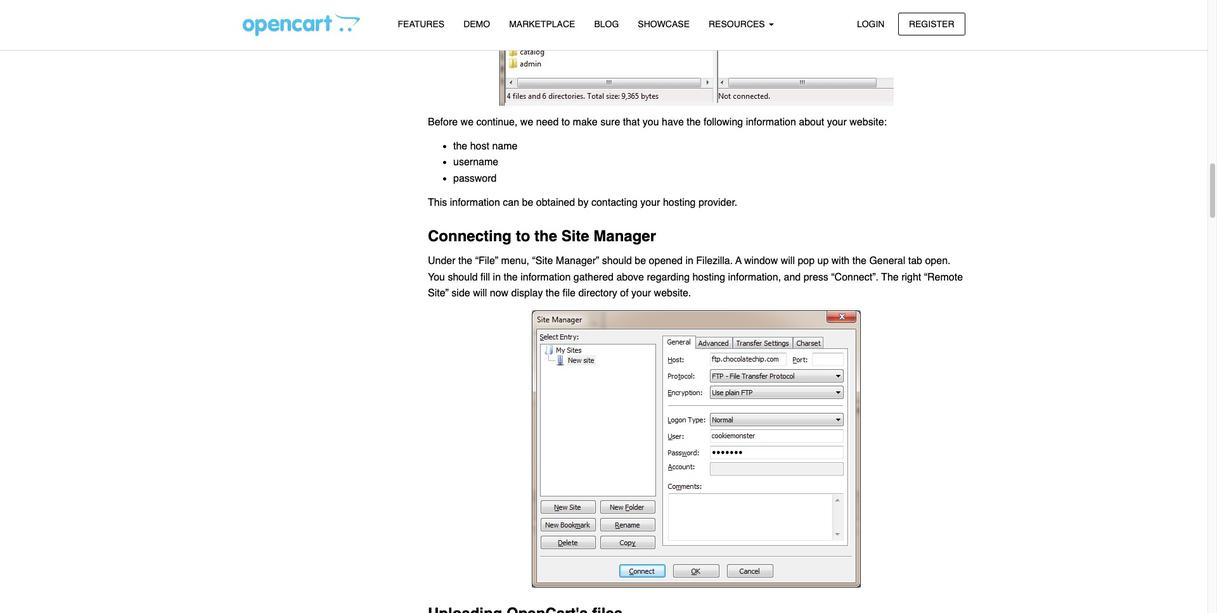 Task type: locate. For each thing, give the bounding box(es) containing it.
your right of
[[631, 288, 651, 299]]

1 horizontal spatial be
[[635, 256, 646, 267]]

now
[[490, 288, 509, 299]]

will
[[781, 256, 795, 267], [473, 288, 487, 299]]

1 vertical spatial to
[[516, 227, 530, 245]]

with
[[832, 256, 850, 267]]

in
[[686, 256, 693, 267], [493, 272, 501, 283]]

that
[[623, 117, 640, 128]]

0 horizontal spatial will
[[473, 288, 487, 299]]

0 horizontal spatial be
[[522, 197, 533, 209]]

site
[[561, 227, 589, 245]]

the up "connect".
[[852, 256, 867, 267]]

0 vertical spatial information
[[746, 117, 796, 128]]

"connect".
[[831, 272, 879, 283]]

showcase link
[[628, 13, 699, 36]]

to up menu,
[[516, 227, 530, 245]]

0 vertical spatial will
[[781, 256, 795, 267]]

opencart - open source shopping cart solution image
[[242, 13, 360, 36]]

1 vertical spatial will
[[473, 288, 487, 299]]

have
[[662, 117, 684, 128]]

1 vertical spatial information
[[450, 197, 500, 209]]

regarding
[[647, 272, 690, 283]]

under the "file" menu, "site manager" should be opened in filezilla. a window will pop up with the general tab open. you should fill in the information gathered above regarding hosting information, and press "connect". the right "remote site" side will now display the file directory of your website.
[[428, 256, 963, 299]]

1 vertical spatial in
[[493, 272, 501, 283]]

register
[[909, 19, 954, 29]]

filezilla disconnect image
[[499, 0, 894, 107]]

hosting left the provider.
[[663, 197, 696, 209]]

0 horizontal spatial we
[[461, 117, 474, 128]]

be right can
[[522, 197, 533, 209]]

"remote
[[924, 272, 963, 283]]

hosting
[[663, 197, 696, 209], [693, 272, 725, 283]]

the left file
[[546, 288, 560, 299]]

in right fill
[[493, 272, 501, 283]]

the right 'have'
[[687, 117, 701, 128]]

features link
[[388, 13, 454, 36]]

and
[[784, 272, 801, 283]]

a
[[735, 256, 742, 267]]

need
[[536, 117, 559, 128]]

will down fill
[[473, 288, 487, 299]]

0 vertical spatial should
[[602, 256, 632, 267]]

blog link
[[585, 13, 628, 36]]

information down "site
[[521, 272, 571, 283]]

the
[[687, 117, 701, 128], [453, 141, 467, 152], [534, 227, 557, 245], [458, 256, 472, 267], [852, 256, 867, 267], [504, 272, 518, 283], [546, 288, 560, 299]]

the left host
[[453, 141, 467, 152]]

1 horizontal spatial should
[[602, 256, 632, 267]]

your right contacting
[[640, 197, 660, 209]]

we left need
[[520, 117, 533, 128]]

you
[[428, 272, 445, 283]]

1 horizontal spatial information
[[521, 272, 571, 283]]

we right before at the top left
[[461, 117, 474, 128]]

should up above
[[602, 256, 632, 267]]

login link
[[846, 12, 895, 35]]

0 vertical spatial to
[[562, 117, 570, 128]]

should up side
[[448, 272, 478, 283]]

1 horizontal spatial to
[[562, 117, 570, 128]]

1 horizontal spatial will
[[781, 256, 795, 267]]

we
[[461, 117, 474, 128], [520, 117, 533, 128]]

information left about
[[746, 117, 796, 128]]

information
[[746, 117, 796, 128], [450, 197, 500, 209], [521, 272, 571, 283]]

following
[[704, 117, 743, 128]]

fill
[[481, 272, 490, 283]]

marketplace
[[509, 19, 575, 29]]

marketplace link
[[500, 13, 585, 36]]

1 vertical spatial be
[[635, 256, 646, 267]]

you
[[643, 117, 659, 128]]

should
[[602, 256, 632, 267], [448, 272, 478, 283]]

the left "file"
[[458, 256, 472, 267]]

directory
[[578, 288, 617, 299]]

0 horizontal spatial to
[[516, 227, 530, 245]]

up
[[817, 256, 829, 267]]

to right need
[[562, 117, 570, 128]]

be
[[522, 197, 533, 209], [635, 256, 646, 267]]

above
[[616, 272, 644, 283]]

pop
[[798, 256, 815, 267]]

blog
[[594, 19, 619, 29]]

to
[[562, 117, 570, 128], [516, 227, 530, 245]]

1 vertical spatial hosting
[[693, 272, 725, 283]]

make
[[573, 117, 598, 128]]

your right about
[[827, 117, 847, 128]]

2 horizontal spatial information
[[746, 117, 796, 128]]

2 vertical spatial information
[[521, 272, 571, 283]]

"site
[[532, 256, 553, 267]]

tab
[[908, 256, 922, 267]]

host
[[470, 141, 489, 152]]

will up and
[[781, 256, 795, 267]]

continue,
[[476, 117, 518, 128]]

in right the opened
[[686, 256, 693, 267]]

1 vertical spatial should
[[448, 272, 478, 283]]

0 vertical spatial in
[[686, 256, 693, 267]]

information down the password
[[450, 197, 500, 209]]

password
[[453, 173, 497, 185]]

login
[[857, 19, 885, 29]]

"file"
[[475, 256, 498, 267]]

1 horizontal spatial we
[[520, 117, 533, 128]]

hosting down filezilla.
[[693, 272, 725, 283]]

0 vertical spatial hosting
[[663, 197, 696, 209]]

by
[[578, 197, 589, 209]]

be up above
[[635, 256, 646, 267]]

before we continue, we need to make sure that you have the following information about your website:
[[428, 117, 887, 128]]

before
[[428, 117, 458, 128]]

connecting
[[428, 227, 512, 245]]

filezilla site manager image
[[531, 310, 862, 590]]

the up "site
[[534, 227, 557, 245]]

your
[[827, 117, 847, 128], [640, 197, 660, 209], [631, 288, 651, 299]]

2 vertical spatial your
[[631, 288, 651, 299]]

the
[[881, 272, 899, 283]]

features
[[398, 19, 444, 29]]

0 vertical spatial be
[[522, 197, 533, 209]]

provider.
[[699, 197, 737, 209]]

name
[[492, 141, 518, 152]]



Task type: describe. For each thing, give the bounding box(es) containing it.
of
[[620, 288, 629, 299]]

be inside under the "file" menu, "site manager" should be opened in filezilla. a window will pop up with the general tab open. you should fill in the information gathered above regarding hosting information, and press "connect". the right "remote site" side will now display the file directory of your website.
[[635, 256, 646, 267]]

can
[[503, 197, 519, 209]]

obtained
[[536, 197, 575, 209]]

your inside under the "file" menu, "site manager" should be opened in filezilla. a window will pop up with the general tab open. you should fill in the information gathered above regarding hosting information, and press "connect". the right "remote site" side will now display the file directory of your website.
[[631, 288, 651, 299]]

under
[[428, 256, 456, 267]]

file
[[563, 288, 576, 299]]

filezilla.
[[696, 256, 733, 267]]

username
[[453, 157, 498, 168]]

contacting
[[591, 197, 638, 209]]

resources link
[[699, 13, 783, 36]]

the host name username password
[[453, 141, 518, 185]]

1 we from the left
[[461, 117, 474, 128]]

this information can be obtained by contacting your hosting provider.
[[428, 197, 737, 209]]

this
[[428, 197, 447, 209]]

right
[[902, 272, 921, 283]]

showcase
[[638, 19, 690, 29]]

site"
[[428, 288, 449, 299]]

0 horizontal spatial should
[[448, 272, 478, 283]]

sure
[[600, 117, 620, 128]]

open.
[[925, 256, 951, 267]]

1 vertical spatial your
[[640, 197, 660, 209]]

window
[[744, 256, 778, 267]]

demo
[[463, 19, 490, 29]]

0 vertical spatial your
[[827, 117, 847, 128]]

resources
[[709, 19, 767, 29]]

side
[[452, 288, 470, 299]]

manager"
[[556, 256, 599, 267]]

website:
[[850, 117, 887, 128]]

gathered
[[574, 272, 614, 283]]

opened
[[649, 256, 683, 267]]

1 horizontal spatial in
[[686, 256, 693, 267]]

register link
[[898, 12, 965, 35]]

display
[[511, 288, 543, 299]]

connecting to the site manager
[[428, 227, 656, 245]]

information,
[[728, 272, 781, 283]]

about
[[799, 117, 824, 128]]

general
[[869, 256, 905, 267]]

the down menu,
[[504, 272, 518, 283]]

0 horizontal spatial information
[[450, 197, 500, 209]]

menu,
[[501, 256, 529, 267]]

press
[[804, 272, 828, 283]]

manager
[[594, 227, 656, 245]]

2 we from the left
[[520, 117, 533, 128]]

website.
[[654, 288, 691, 299]]

hosting inside under the "file" menu, "site manager" should be opened in filezilla. a window will pop up with the general tab open. you should fill in the information gathered above regarding hosting information, and press "connect". the right "remote site" side will now display the file directory of your website.
[[693, 272, 725, 283]]

demo link
[[454, 13, 500, 36]]

information inside under the "file" menu, "site manager" should be opened in filezilla. a window will pop up with the general tab open. you should fill in the information gathered above regarding hosting information, and press "connect". the right "remote site" side will now display the file directory of your website.
[[521, 272, 571, 283]]

the inside the host name username password
[[453, 141, 467, 152]]

0 horizontal spatial in
[[493, 272, 501, 283]]



Task type: vqa. For each thing, say whether or not it's contained in the screenshot.
products
no



